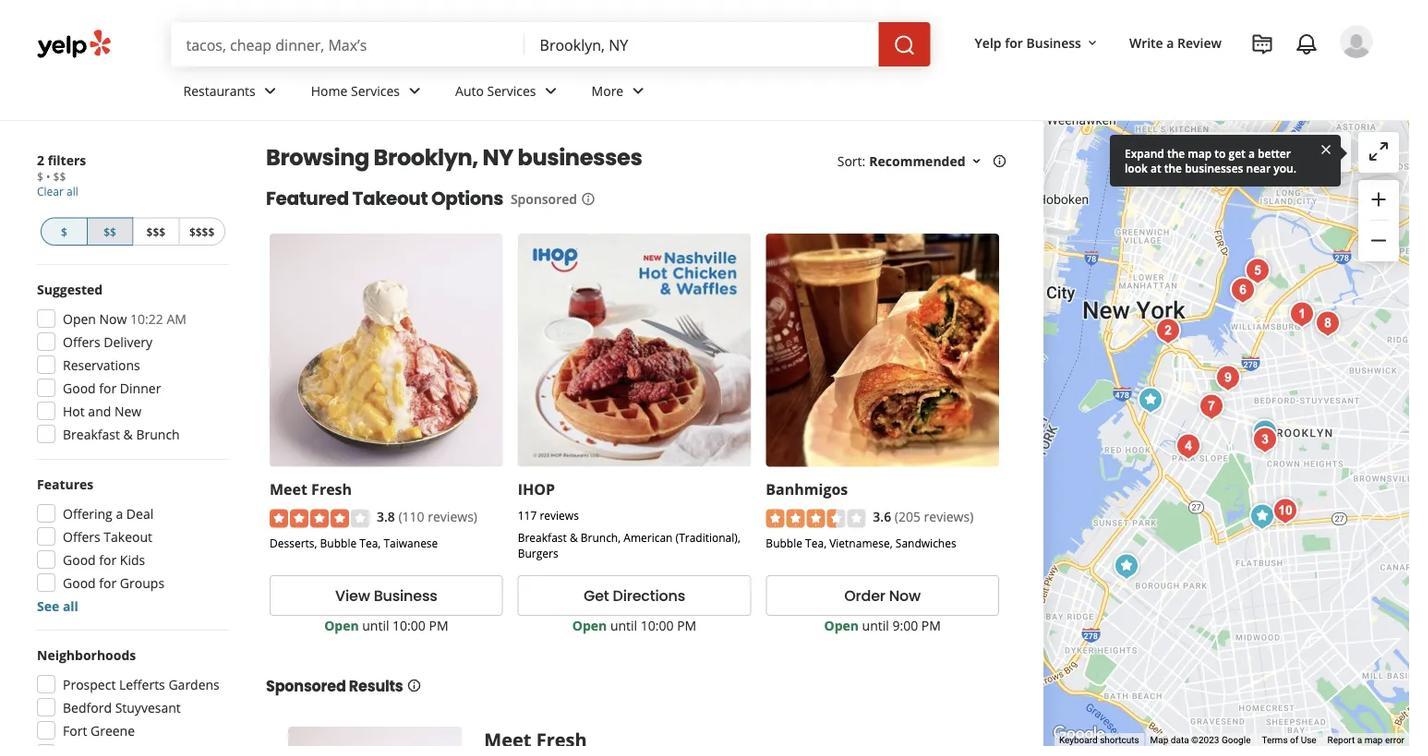 Task type: vqa. For each thing, say whether or not it's contained in the screenshot.
24 chevron down v2 image associated with Restaurants
yes



Task type: describe. For each thing, give the bounding box(es) containing it.
and
[[88, 402, 111, 420]]

open for order now
[[825, 617, 859, 634]]

sponsored for sponsored results
[[266, 676, 346, 697]]

ihop image
[[1244, 498, 1281, 535]]

desserts,
[[270, 536, 317, 551]]

stuyvesant
[[115, 699, 181, 717]]

google image
[[1049, 723, 1110, 747]]

home services
[[311, 82, 400, 99]]

Find text field
[[186, 34, 511, 55]]

$$ button
[[88, 218, 134, 246]]

$$$$
[[189, 224, 215, 239]]

10:00 for business
[[393, 617, 426, 634]]

10:00 for directions
[[641, 617, 674, 634]]

home services link
[[296, 67, 441, 120]]

expand the map to get a better look at the businesses near you. tooltip
[[1111, 135, 1342, 187]]

review
[[1178, 34, 1222, 51]]

map region
[[903, 70, 1411, 747]]

search image
[[894, 34, 916, 56]]

at
[[1151, 160, 1162, 176]]

for for kids
[[99, 551, 117, 569]]

get
[[584, 586, 609, 607]]

9:00
[[893, 617, 919, 634]]

offering a deal
[[63, 505, 154, 523]]

reviews) for order now
[[925, 508, 974, 526]]

24 chevron down v2 image for more
[[628, 80, 650, 102]]

win son image
[[1284, 296, 1321, 333]]

terms of use link
[[1263, 735, 1317, 746]]

report a map error link
[[1328, 735, 1405, 746]]

better
[[1258, 146, 1292, 161]]

map for to
[[1189, 146, 1212, 161]]

banhmigos link
[[766, 479, 848, 499]]

none field find
[[186, 34, 511, 55]]

prospect lefferts gardens
[[63, 676, 220, 693]]

0 horizontal spatial 16 info v2 image
[[407, 679, 422, 694]]

home
[[311, 82, 348, 99]]

for for groups
[[99, 574, 117, 592]]

reviews) for view business
[[428, 508, 478, 526]]

sponsored results
[[266, 676, 403, 697]]

ihop
[[518, 479, 555, 499]]

2 bubble from the left
[[766, 536, 803, 551]]

group containing neighborhoods
[[31, 646, 229, 747]]

meet
[[270, 479, 308, 499]]

services for home services
[[351, 82, 400, 99]]

2
[[37, 151, 44, 169]]

brooklyn,
[[374, 142, 478, 173]]

american
[[624, 531, 673, 546]]

desserts, bubble tea, taiwanese
[[270, 536, 438, 551]]

ny
[[483, 142, 514, 173]]

good for reservations
[[63, 379, 96, 397]]

0 vertical spatial 16 info v2 image
[[993, 154, 1008, 168]]

prospect
[[63, 676, 116, 693]]

©2023
[[1192, 735, 1220, 746]]

dinner
[[120, 379, 161, 397]]

restaurants link
[[169, 67, 296, 120]]

expand map image
[[1368, 140, 1391, 163]]

burgers
[[518, 546, 559, 561]]

3.8
[[377, 508, 395, 526]]

new
[[115, 402, 142, 420]]

featured takeout options
[[266, 186, 503, 212]]

browsing
[[266, 142, 370, 173]]

near
[[1247, 160, 1272, 176]]

(traditional),
[[676, 531, 741, 546]]

user actions element
[[961, 23, 1400, 137]]

more
[[592, 82, 624, 99]]

open until 10:00 pm for business
[[324, 617, 449, 634]]

24 chevron down v2 image for auto services
[[540, 80, 562, 102]]

for for dinner
[[99, 379, 117, 397]]

until for now
[[863, 617, 890, 634]]

auto services link
[[441, 67, 577, 120]]

now for open
[[99, 310, 127, 328]]

banhmigos
[[766, 479, 848, 499]]

vietnamese,
[[830, 536, 893, 551]]

reviews
[[540, 508, 579, 523]]

hot
[[63, 402, 85, 420]]

(205
[[895, 508, 921, 526]]

as
[[1254, 144, 1267, 161]]

open for view business
[[324, 617, 359, 634]]

view
[[335, 586, 370, 607]]

brunch,
[[581, 531, 621, 546]]

data
[[1171, 735, 1190, 746]]

clear all link
[[37, 184, 78, 199]]

options
[[431, 186, 503, 212]]

bar bruno image
[[1133, 382, 1170, 419]]

keyboard
[[1060, 735, 1098, 746]]

1 tea, from the left
[[360, 536, 381, 551]]

expand the map to get a better look at the businesses near you.
[[1125, 146, 1297, 176]]

get
[[1229, 146, 1246, 161]]

a for report a map error
[[1358, 735, 1363, 746]]

for for business
[[1005, 34, 1024, 51]]

none field the near
[[540, 34, 864, 55]]

good for groups
[[63, 574, 165, 592]]

sponsored for sponsored
[[511, 190, 577, 207]]

1 vertical spatial all
[[63, 597, 78, 615]]

auto
[[456, 82, 484, 99]]

mateo r. image
[[1341, 25, 1374, 58]]

3.6 star rating image
[[766, 510, 866, 528]]

pm for directions
[[677, 617, 697, 634]]

24 chevron down v2 image for home services
[[404, 80, 426, 102]]

expand
[[1125, 146, 1165, 161]]

ihop link
[[518, 479, 555, 499]]

gardens
[[169, 676, 220, 693]]

0 horizontal spatial &
[[123, 425, 133, 443]]

good for good for kids
[[63, 574, 96, 592]]

restaurants
[[183, 82, 256, 99]]

yelp
[[975, 34, 1002, 51]]

groups
[[120, 574, 165, 592]]

auto services
[[456, 82, 536, 99]]

delivery
[[104, 333, 153, 351]]

16 chevron down v2 image
[[1086, 36, 1100, 51]]

search
[[1209, 144, 1250, 161]]

offering
[[63, 505, 113, 523]]

(110
[[399, 508, 425, 526]]

open until 10:00 pm for directions
[[573, 617, 697, 634]]

suggested
[[37, 280, 103, 298]]

see all
[[37, 597, 78, 615]]

lefferts
[[119, 676, 165, 693]]

1 bubble from the left
[[320, 536, 357, 551]]

chela park slope image
[[1170, 428, 1207, 465]]

group containing features
[[31, 475, 229, 615]]

neighborhoods
[[37, 646, 136, 664]]

3.6 (205 reviews)
[[873, 508, 974, 526]]

now for order
[[890, 586, 921, 607]]

breakfast inside ihop 117 reviews breakfast & brunch, american (traditional), burgers
[[518, 531, 567, 546]]



Task type: locate. For each thing, give the bounding box(es) containing it.
breakfast
[[63, 425, 120, 443], [518, 531, 567, 546]]

1 until from the left
[[362, 617, 389, 634]]

0 vertical spatial offers
[[63, 333, 100, 351]]

1 horizontal spatial takeout
[[353, 186, 428, 212]]

get directions link
[[518, 576, 752, 616]]

2 filters $ • $$ clear all
[[37, 151, 86, 199]]

0 horizontal spatial bubble
[[320, 536, 357, 551]]

now up "offers delivery"
[[99, 310, 127, 328]]

results
[[349, 676, 403, 697]]

business categories element
[[169, 67, 1374, 120]]

takeout up kids
[[104, 528, 152, 546]]

for down offers takeout at the bottom left of the page
[[99, 551, 117, 569]]

you.
[[1274, 160, 1297, 176]]

1 horizontal spatial services
[[487, 82, 536, 99]]

$$ right • at the left of the page
[[53, 169, 66, 184]]

breakfast & brunch
[[63, 425, 180, 443]]

good up see all button
[[63, 574, 96, 592]]

services right "home"
[[351, 82, 400, 99]]

group containing suggested
[[31, 280, 229, 449]]

0 horizontal spatial map
[[1189, 146, 1212, 161]]

$
[[37, 169, 43, 184], [61, 224, 67, 239]]

good up 'hot'
[[63, 379, 96, 397]]

3.8 star rating image
[[270, 510, 370, 528]]

view business link
[[270, 576, 503, 616]]

2 10:00 from the left
[[641, 617, 674, 634]]

0 horizontal spatial now
[[99, 310, 127, 328]]

0 horizontal spatial none field
[[186, 34, 511, 55]]

bubble tea, vietnamese, sandwiches
[[766, 536, 957, 551]]

pm down directions
[[677, 617, 697, 634]]

offers takeout
[[63, 528, 152, 546]]

offers delivery
[[63, 333, 153, 351]]

24 chevron down v2 image right restaurants
[[259, 80, 282, 102]]

roberta's image
[[1310, 305, 1347, 342]]

open down get
[[573, 617, 607, 634]]

until left 9:00
[[863, 617, 890, 634]]

report
[[1328, 735, 1356, 746]]

businesses inside expand the map to get a better look at the businesses near you.
[[1186, 160, 1244, 176]]

0 horizontal spatial 10:00
[[393, 617, 426, 634]]

open down view
[[324, 617, 359, 634]]

10:00 down the view business
[[393, 617, 426, 634]]

24 chevron down v2 image
[[259, 80, 282, 102], [404, 80, 426, 102], [540, 80, 562, 102], [628, 80, 650, 102]]

businesses
[[518, 142, 643, 173], [1186, 160, 1244, 176]]

map right as
[[1270, 144, 1298, 161]]

a inside expand the map to get a better look at the businesses near you.
[[1249, 146, 1256, 161]]

business inside view business link
[[374, 586, 438, 607]]

1 vertical spatial $
[[61, 224, 67, 239]]

$ button
[[41, 218, 88, 246]]

order now link
[[766, 576, 1000, 616]]

shortcuts
[[1101, 735, 1140, 746]]

1 vertical spatial offers
[[63, 528, 100, 546]]

a for offering a deal
[[116, 505, 123, 523]]

Near text field
[[540, 34, 864, 55]]

meet fresh
[[270, 479, 352, 499]]

open down order
[[825, 617, 859, 634]]

open until 10:00 pm down get directions
[[573, 617, 697, 634]]

brunch
[[136, 425, 180, 443]]

& down new
[[123, 425, 133, 443]]

cafe mogador image
[[1240, 253, 1277, 290]]

a for write a review
[[1167, 34, 1175, 51]]

0 horizontal spatial tea,
[[360, 536, 381, 551]]

a right the get
[[1249, 146, 1256, 161]]

0 vertical spatial breakfast
[[63, 425, 120, 443]]

1 horizontal spatial open until 10:00 pm
[[573, 617, 697, 634]]

1 vertical spatial 16 info v2 image
[[407, 679, 422, 694]]

1 horizontal spatial bubble
[[766, 536, 803, 551]]

takeout
[[353, 186, 428, 212], [104, 528, 152, 546]]

$$$ button
[[134, 218, 179, 246]]

a right 'report'
[[1358, 735, 1363, 746]]

reviews) right (110
[[428, 508, 478, 526]]

all right the "clear"
[[67, 184, 78, 199]]

$ left • at the left of the page
[[37, 169, 43, 184]]

reservations
[[63, 356, 140, 374]]

1 horizontal spatial 16 info v2 image
[[993, 154, 1008, 168]]

moves
[[1301, 144, 1341, 161]]

banhmigos image
[[1247, 414, 1284, 451]]

terms
[[1263, 735, 1289, 746]]

1 vertical spatial &
[[570, 531, 578, 546]]

1 horizontal spatial until
[[611, 617, 638, 634]]

all right 'see' at the bottom of page
[[63, 597, 78, 615]]

to
[[1215, 146, 1226, 161]]

0 vertical spatial &
[[123, 425, 133, 443]]

$ down clear all link
[[61, 224, 67, 239]]

2 horizontal spatial map
[[1365, 735, 1384, 746]]

for down good for kids
[[99, 574, 117, 592]]

24 chevron down v2 image left 'auto' at the left top of page
[[404, 80, 426, 102]]

sponsored left results
[[266, 676, 346, 697]]

map
[[1270, 144, 1298, 161], [1189, 146, 1212, 161], [1365, 735, 1384, 746]]

filters
[[48, 151, 86, 169]]

2 tea, from the left
[[806, 536, 827, 551]]

1 10:00 from the left
[[393, 617, 426, 634]]

browsing brooklyn, ny businesses
[[266, 142, 643, 173]]

0 vertical spatial sponsored
[[511, 190, 577, 207]]

none field up home services
[[186, 34, 511, 55]]

takeout down brooklyn,
[[353, 186, 428, 212]]

barboncino pizza & bar image
[[1247, 422, 1284, 459]]

now
[[99, 310, 127, 328], [890, 586, 921, 607]]

None field
[[186, 34, 511, 55], [540, 34, 864, 55]]

1 horizontal spatial $$
[[104, 224, 116, 239]]

1 vertical spatial sponsored
[[266, 676, 346, 697]]

$$
[[53, 169, 66, 184], [104, 224, 116, 239]]

1 reviews) from the left
[[428, 508, 478, 526]]

offers up reservations
[[63, 333, 100, 351]]

2 until from the left
[[611, 617, 638, 634]]

more link
[[577, 67, 665, 120]]

16 info v2 image
[[993, 154, 1008, 168], [407, 679, 422, 694]]

antidote image
[[1225, 272, 1262, 309]]

10:00
[[393, 617, 426, 634], [641, 617, 674, 634]]

clear
[[37, 184, 64, 199]]

0 horizontal spatial $$
[[53, 169, 66, 184]]

until for directions
[[611, 617, 638, 634]]

0 horizontal spatial breakfast
[[63, 425, 120, 443]]

0 horizontal spatial $
[[37, 169, 43, 184]]

•
[[46, 169, 50, 184]]

takeout for featured
[[353, 186, 428, 212]]

1 horizontal spatial sponsored
[[511, 190, 577, 207]]

1 horizontal spatial businesses
[[1186, 160, 1244, 176]]

kids
[[120, 551, 145, 569]]

1 horizontal spatial &
[[570, 531, 578, 546]]

directions
[[613, 586, 686, 607]]

aunts et uncles image
[[1267, 493, 1304, 530]]

featured
[[266, 186, 349, 212]]

open until 10:00 pm
[[324, 617, 449, 634], [573, 617, 697, 634]]

0 horizontal spatial open until 10:00 pm
[[324, 617, 449, 634]]

get directions
[[584, 586, 686, 607]]

3 24 chevron down v2 image from the left
[[540, 80, 562, 102]]

services right 'auto' at the left top of page
[[487, 82, 536, 99]]

open for get directions
[[573, 617, 607, 634]]

2 pm from the left
[[677, 617, 697, 634]]

0 horizontal spatial takeout
[[104, 528, 152, 546]]

pm right 9:00
[[922, 617, 941, 634]]

2 horizontal spatial until
[[863, 617, 890, 634]]

until for business
[[362, 617, 389, 634]]

24 chevron down v2 image inside the home services link
[[404, 80, 426, 102]]

0 vertical spatial all
[[67, 184, 78, 199]]

1 24 chevron down v2 image from the left
[[259, 80, 282, 102]]

features
[[37, 475, 94, 493]]

projects image
[[1252, 33, 1274, 55]]

fresh
[[311, 479, 352, 499]]

16 info v2 image
[[581, 192, 596, 206]]

1 horizontal spatial pm
[[677, 617, 697, 634]]

offers for offers takeout
[[63, 528, 100, 546]]

$$$
[[147, 224, 166, 239]]

for inside button
[[1005, 34, 1024, 51]]

1 horizontal spatial tea,
[[806, 536, 827, 551]]

0 horizontal spatial sponsored
[[266, 676, 346, 697]]

good for dinner
[[63, 379, 161, 397]]

takeout for offers
[[104, 528, 152, 546]]

& inside ihop 117 reviews breakfast & brunch, american (traditional), burgers
[[570, 531, 578, 546]]

write
[[1130, 34, 1164, 51]]

all inside 2 filters $ • $$ clear all
[[67, 184, 78, 199]]

0 horizontal spatial until
[[362, 617, 389, 634]]

0 vertical spatial good
[[63, 379, 96, 397]]

zoom out image
[[1368, 230, 1391, 252]]

2 24 chevron down v2 image from the left
[[404, 80, 426, 102]]

bubble down 3.6 star rating image
[[766, 536, 803, 551]]

error
[[1386, 735, 1405, 746]]

fort greene
[[63, 722, 135, 740]]

juliana's image
[[1150, 313, 1187, 350]]

24 chevron down v2 image inside restaurants link
[[259, 80, 282, 102]]

1 good from the top
[[63, 379, 96, 397]]

3 pm from the left
[[922, 617, 941, 634]]

3 until from the left
[[863, 617, 890, 634]]

breakfast down 117
[[518, 531, 567, 546]]

imani image
[[1210, 360, 1247, 397]]

1 services from the left
[[351, 82, 400, 99]]

0 vertical spatial takeout
[[353, 186, 428, 212]]

open inside 'group'
[[63, 310, 96, 328]]

2 offers from the top
[[63, 528, 100, 546]]

24 chevron down v2 image right more
[[628, 80, 650, 102]]

the
[[1168, 146, 1186, 161], [1165, 160, 1183, 176]]

until down get directions
[[611, 617, 638, 634]]

reviews) up sandwiches
[[925, 508, 974, 526]]

1 vertical spatial good
[[63, 551, 96, 569]]

sponsored
[[511, 190, 577, 207], [266, 676, 346, 697]]

order
[[845, 586, 886, 607]]

& down reviews at the bottom left of page
[[570, 531, 578, 546]]

$$$$ button
[[179, 218, 225, 246]]

2 reviews) from the left
[[925, 508, 974, 526]]

good for kids
[[63, 551, 145, 569]]

breakfast down the and
[[63, 425, 120, 443]]

3 good from the top
[[63, 574, 96, 592]]

0 horizontal spatial pm
[[429, 617, 449, 634]]

bedford stuyvesant
[[63, 699, 181, 717]]

offers down offering
[[63, 528, 100, 546]]

write a review link
[[1123, 26, 1230, 59]]

1 pm from the left
[[429, 617, 449, 634]]

open down "suggested"
[[63, 310, 96, 328]]

tea, down 3.6 star rating image
[[806, 536, 827, 551]]

services for auto services
[[487, 82, 536, 99]]

sandwiches
[[896, 536, 957, 551]]

1 horizontal spatial $
[[61, 224, 67, 239]]

see all button
[[37, 597, 78, 615]]

a left 'deal' on the bottom
[[116, 505, 123, 523]]

offers for offers delivery
[[63, 333, 100, 351]]

business inside yelp for business button
[[1027, 34, 1082, 51]]

map left to
[[1189, 146, 1212, 161]]

1 vertical spatial takeout
[[104, 528, 152, 546]]

0 horizontal spatial services
[[351, 82, 400, 99]]

map inside expand the map to get a better look at the businesses near you.
[[1189, 146, 1212, 161]]

24 chevron down v2 image inside 'auto services' link
[[540, 80, 562, 102]]

for right yelp
[[1005, 34, 1024, 51]]

tea, down 3.8
[[360, 536, 381, 551]]

report a map error
[[1328, 735, 1405, 746]]

1 horizontal spatial breakfast
[[518, 531, 567, 546]]

0 vertical spatial $
[[37, 169, 43, 184]]

$ inside 2 filters $ • $$ clear all
[[37, 169, 43, 184]]

2 good from the top
[[63, 551, 96, 569]]

24 chevron down v2 image right the auto services
[[540, 80, 562, 102]]

$$ left $$$ in the left of the page
[[104, 224, 116, 239]]

good down offers takeout at the bottom left of the page
[[63, 551, 96, 569]]

until down the view business
[[362, 617, 389, 634]]

yelp for business button
[[968, 26, 1108, 59]]

am
[[167, 310, 187, 328]]

hot and new
[[63, 402, 142, 420]]

0 horizontal spatial businesses
[[518, 142, 643, 173]]

0 horizontal spatial business
[[374, 586, 438, 607]]

1 horizontal spatial map
[[1270, 144, 1298, 161]]

terms of use
[[1263, 735, 1317, 746]]

map for moves
[[1270, 144, 1298, 161]]

bedford
[[63, 699, 112, 717]]

0 vertical spatial business
[[1027, 34, 1082, 51]]

none field up business categories element
[[540, 34, 864, 55]]

pm down the view business
[[429, 617, 449, 634]]

zoom in image
[[1368, 188, 1391, 211]]

business right view
[[374, 586, 438, 607]]

0 horizontal spatial reviews)
[[428, 508, 478, 526]]

offers
[[63, 333, 100, 351], [63, 528, 100, 546]]

0 vertical spatial now
[[99, 310, 127, 328]]

None search field
[[171, 22, 935, 67]]

$ inside button
[[61, 224, 67, 239]]

1 offers from the top
[[63, 333, 100, 351]]

24 chevron down v2 image inside more link
[[628, 80, 650, 102]]

3.8 (110 reviews)
[[377, 508, 478, 526]]

sponsored left 16 info v2 image
[[511, 190, 577, 207]]

2 services from the left
[[487, 82, 536, 99]]

bubble
[[320, 536, 357, 551], [766, 536, 803, 551]]

group
[[1359, 180, 1400, 261], [31, 280, 229, 449], [31, 475, 229, 615], [31, 646, 229, 747]]

sort:
[[838, 152, 866, 170]]

2 vertical spatial good
[[63, 574, 96, 592]]

2 open until 10:00 pm from the left
[[573, 617, 697, 634]]

tea,
[[360, 536, 381, 551], [806, 536, 827, 551]]

1 none field from the left
[[186, 34, 511, 55]]

1 vertical spatial business
[[374, 586, 438, 607]]

bubble down 3.8 star rating image
[[320, 536, 357, 551]]

keyboard shortcuts button
[[1060, 734, 1140, 747]]

map for error
[[1365, 735, 1384, 746]]

2 horizontal spatial pm
[[922, 617, 941, 634]]

close image
[[1319, 141, 1334, 157]]

1 horizontal spatial none field
[[540, 34, 864, 55]]

1 vertical spatial $$
[[104, 224, 116, 239]]

1 horizontal spatial business
[[1027, 34, 1082, 51]]

of
[[1291, 735, 1299, 746]]

117
[[518, 508, 537, 523]]

for up hot and new
[[99, 379, 117, 397]]

pm for now
[[922, 617, 941, 634]]

2 none field from the left
[[540, 34, 864, 55]]

1 horizontal spatial reviews)
[[925, 508, 974, 526]]

open until 10:00 pm down the view business
[[324, 617, 449, 634]]

business left 16 chevron down v2 icon
[[1027, 34, 1082, 51]]

5ive spice image
[[1194, 389, 1231, 425]]

now up 9:00
[[890, 586, 921, 607]]

see
[[37, 597, 59, 615]]

for
[[1005, 34, 1024, 51], [99, 379, 117, 397], [99, 551, 117, 569], [99, 574, 117, 592]]

1 vertical spatial breakfast
[[518, 531, 567, 546]]

1 vertical spatial now
[[890, 586, 921, 607]]

notifications image
[[1296, 33, 1319, 55]]

pm for business
[[429, 617, 449, 634]]

look
[[1125, 160, 1148, 176]]

1 horizontal spatial now
[[890, 586, 921, 607]]

1 horizontal spatial 10:00
[[641, 617, 674, 634]]

order now
[[845, 586, 921, 607]]

use
[[1302, 735, 1317, 746]]

meet fresh image
[[1109, 548, 1146, 585]]

0 vertical spatial $$
[[53, 169, 66, 184]]

24 chevron down v2 image for restaurants
[[259, 80, 282, 102]]

$$ inside 2 filters $ • $$ clear all
[[53, 169, 66, 184]]

1 open until 10:00 pm from the left
[[324, 617, 449, 634]]

taiwanese
[[384, 536, 438, 551]]

a right the write
[[1167, 34, 1175, 51]]

$$ inside button
[[104, 224, 116, 239]]

4 24 chevron down v2 image from the left
[[628, 80, 650, 102]]

10:00 down directions
[[641, 617, 674, 634]]

10:22
[[130, 310, 163, 328]]

map left error
[[1365, 735, 1384, 746]]



